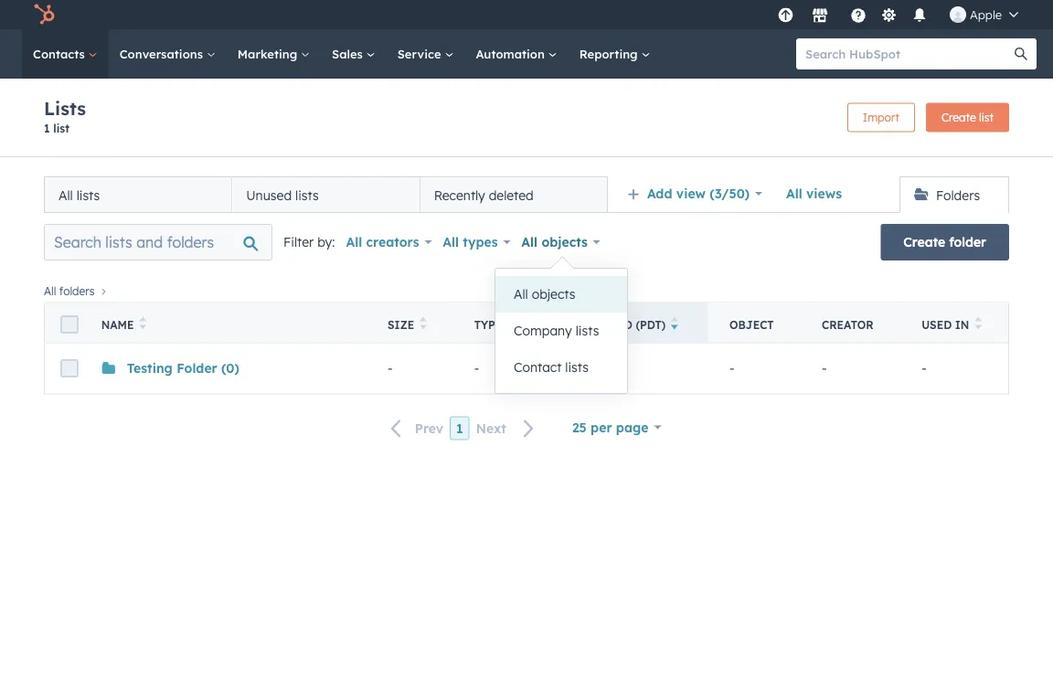 Task type: locate. For each thing, give the bounding box(es) containing it.
create inside button
[[904, 234, 946, 250]]

press to sort. element
[[139, 317, 146, 332], [420, 317, 427, 332], [975, 317, 982, 332]]

2 press to sort. image from the left
[[975, 317, 982, 329]]

1 vertical spatial all objects
[[514, 286, 576, 302]]

list
[[979, 111, 994, 124], [53, 121, 69, 135]]

press to sort. image for used in
[[975, 317, 982, 329]]

settings link
[[878, 5, 901, 24]]

per
[[591, 419, 612, 435]]

0 horizontal spatial press to sort. image
[[420, 317, 427, 329]]

1 vertical spatial create
[[904, 234, 946, 250]]

recently
[[434, 187, 485, 203]]

1 button
[[450, 416, 470, 440]]

0 vertical spatial all objects
[[521, 234, 588, 250]]

creators
[[366, 234, 419, 250]]

all objects button
[[496, 276, 627, 313]]

(pdt)
[[636, 318, 666, 331]]

list box
[[496, 269, 627, 393]]

(3/50)
[[710, 186, 750, 202]]

press to sort. element inside used in button
[[975, 317, 982, 332]]

automation
[[476, 46, 548, 61]]

1 right prev
[[456, 420, 463, 436]]

folder
[[177, 360, 217, 376]]

descending sort. press to sort ascending. image
[[671, 317, 678, 329]]

hubspot image
[[33, 4, 55, 26]]

0 vertical spatial 1
[[44, 121, 50, 135]]

all objects up "last"
[[514, 286, 576, 302]]

1 vertical spatial objects
[[532, 286, 576, 302]]

create inside lists 'banner'
[[942, 111, 976, 124]]

lists for all lists
[[76, 187, 100, 203]]

1 down lists
[[44, 121, 50, 135]]

objects inside dropdown button
[[542, 234, 588, 250]]

list down lists
[[53, 121, 69, 135]]

marketplaces image
[[812, 8, 828, 25]]

lists
[[44, 97, 86, 120]]

create up 'folders' in the top of the page
[[942, 111, 976, 124]]

create left the folder on the top of page
[[904, 234, 946, 250]]

sales link
[[321, 29, 386, 79]]

1 horizontal spatial press to sort. image
[[975, 317, 982, 329]]

sales
[[332, 46, 366, 61]]

press to sort. image inside used in button
[[975, 317, 982, 329]]

size button
[[366, 302, 452, 343]]

lists
[[76, 187, 100, 203], [295, 187, 319, 203], [576, 323, 599, 339], [565, 359, 589, 375]]

lists inside button
[[565, 359, 589, 375]]

press to sort. element inside name button
[[139, 317, 146, 332]]

2 press to sort. element from the left
[[420, 317, 427, 332]]

service link
[[386, 29, 465, 79]]

1
[[44, 121, 50, 135], [456, 420, 463, 436]]

2 - from the left
[[474, 360, 479, 376]]

last
[[549, 318, 577, 331]]

used in
[[922, 318, 969, 331]]

search button
[[1006, 38, 1037, 69]]

press to sort. image inside size button
[[420, 317, 427, 329]]

1 horizontal spatial list
[[979, 111, 994, 124]]

- down object
[[730, 360, 735, 376]]

all types button
[[443, 229, 510, 255]]

folders
[[936, 187, 980, 203]]

prev
[[415, 420, 444, 436]]

testing folder (0)
[[127, 360, 239, 376]]

lists for contact lists
[[565, 359, 589, 375]]

all objects inside button
[[514, 286, 576, 302]]

- down size
[[388, 360, 393, 376]]

reporting
[[579, 46, 641, 61]]

all folders
[[44, 284, 95, 298]]

(0)
[[221, 360, 239, 376]]

0 vertical spatial create
[[942, 111, 976, 124]]

all up all folders navigation
[[521, 234, 538, 250]]

add view (3/50)
[[647, 186, 750, 202]]

press to sort. element right in
[[975, 317, 982, 332]]

- down creator
[[822, 360, 827, 376]]

1 horizontal spatial 1
[[456, 420, 463, 436]]

Search lists and folders search field
[[44, 224, 272, 261]]

1 press to sort. image from the left
[[420, 317, 427, 329]]

1 horizontal spatial press to sort. element
[[420, 317, 427, 332]]

notifications button
[[904, 0, 935, 29]]

testing folder (0) link
[[127, 360, 239, 376]]

import
[[863, 111, 900, 124]]

updated
[[580, 318, 633, 331]]

press to sort. image
[[420, 317, 427, 329], [975, 317, 982, 329]]

press to sort. image right size
[[420, 317, 427, 329]]

all objects up all objects button
[[521, 234, 588, 250]]

create folder
[[904, 234, 986, 250]]

0 horizontal spatial list
[[53, 121, 69, 135]]

0 horizontal spatial press to sort. element
[[139, 317, 146, 332]]

0 vertical spatial objects
[[542, 234, 588, 250]]

objects
[[542, 234, 588, 250], [532, 286, 576, 302]]

press to sort. image right in
[[975, 317, 982, 329]]

in
[[955, 318, 969, 331]]

1 inside 'button'
[[456, 420, 463, 436]]

contact
[[514, 359, 562, 375]]

size
[[388, 318, 414, 331]]

press to sort. element right size
[[420, 317, 427, 332]]

notifications image
[[911, 8, 928, 25]]

all left types
[[443, 234, 459, 250]]

-
[[388, 360, 393, 376], [474, 360, 479, 376], [549, 360, 554, 376], [730, 360, 735, 376], [822, 360, 827, 376], [922, 360, 927, 376]]

objects up all objects button
[[542, 234, 588, 250]]

create
[[942, 111, 976, 124], [904, 234, 946, 250]]

- down used
[[922, 360, 927, 376]]

2 horizontal spatial press to sort. element
[[975, 317, 982, 332]]

all right by:
[[346, 234, 362, 250]]

all left folders
[[44, 284, 56, 298]]

search image
[[1015, 48, 1028, 60]]

- down company lists
[[549, 360, 554, 376]]

add view (3/50) button
[[615, 176, 774, 212]]

help image
[[850, 8, 867, 25]]

all views
[[786, 186, 842, 202]]

all left views
[[786, 186, 802, 202]]

1 press to sort. element from the left
[[139, 317, 146, 332]]

lists inside button
[[576, 323, 599, 339]]

- down type
[[474, 360, 479, 376]]

views
[[806, 186, 842, 202]]

apple button
[[939, 0, 1029, 29]]

1 vertical spatial 1
[[456, 420, 463, 436]]

objects up "last"
[[532, 286, 576, 302]]

lists for unused lists
[[295, 187, 319, 203]]

type
[[474, 318, 502, 331]]

0 horizontal spatial 1
[[44, 121, 50, 135]]

press to sort. element inside size button
[[420, 317, 427, 332]]

hubspot link
[[22, 4, 69, 26]]

lists 1 list
[[44, 97, 86, 135]]

all
[[786, 186, 802, 202], [59, 187, 73, 203], [346, 234, 362, 250], [443, 234, 459, 250], [521, 234, 538, 250], [44, 284, 56, 298], [514, 286, 528, 302]]

reporting link
[[568, 29, 661, 79]]

press to sort. element right name
[[139, 317, 146, 332]]

all objects button
[[521, 229, 600, 255]]

company lists
[[514, 323, 599, 339]]

object
[[730, 318, 774, 331]]

all up the company
[[514, 286, 528, 302]]

1 inside lists 1 list
[[44, 121, 50, 135]]

folders
[[59, 284, 95, 298]]

press to sort. element for size
[[420, 317, 427, 332]]

all objects inside dropdown button
[[521, 234, 588, 250]]

marketplaces button
[[801, 0, 839, 29]]

3 press to sort. element from the left
[[975, 317, 982, 332]]

list up 'folders' in the top of the page
[[979, 111, 994, 124]]

press to sort. image for size
[[420, 317, 427, 329]]

all objects
[[521, 234, 588, 250], [514, 286, 576, 302]]



Task type: vqa. For each thing, say whether or not it's contained in the screenshot.
UPGRADE link
yes



Task type: describe. For each thing, give the bounding box(es) containing it.
contact lists
[[514, 359, 589, 375]]

name
[[101, 318, 134, 331]]

all inside dropdown button
[[521, 234, 538, 250]]

company
[[514, 323, 572, 339]]

upgrade image
[[778, 8, 794, 24]]

marketing
[[238, 46, 301, 61]]

25 per page button
[[560, 409, 673, 446]]

contacts
[[33, 46, 88, 61]]

marketing link
[[227, 29, 321, 79]]

creator
[[822, 318, 874, 331]]

6 - from the left
[[922, 360, 927, 376]]

lists banner
[[44, 97, 1009, 138]]

lists for company lists
[[576, 323, 599, 339]]

all types
[[443, 234, 498, 250]]

all creators button
[[346, 229, 432, 255]]

next button
[[470, 417, 546, 441]]

objects inside button
[[532, 286, 576, 302]]

view
[[676, 186, 706, 202]]

all inside popup button
[[443, 234, 459, 250]]

filter
[[283, 234, 314, 250]]

conversations link
[[109, 29, 227, 79]]

create list link
[[926, 103, 1009, 132]]

folder
[[949, 234, 986, 250]]

create list
[[942, 111, 994, 124]]

by:
[[317, 234, 335, 250]]

deleted
[[489, 187, 534, 203]]

settings image
[[881, 8, 897, 24]]

1 - from the left
[[388, 360, 393, 376]]

create for create folder
[[904, 234, 946, 250]]

pagination navigation
[[380, 416, 546, 441]]

unused
[[246, 187, 292, 203]]

last updated (pdt) button
[[527, 302, 708, 343]]

all inside navigation
[[44, 284, 56, 298]]

unused lists
[[246, 187, 319, 203]]

company lists button
[[496, 313, 627, 349]]

contacts link
[[22, 29, 109, 79]]

create for create list
[[942, 111, 976, 124]]

filter by:
[[283, 234, 335, 250]]

Search HubSpot search field
[[796, 38, 1020, 69]]

page
[[616, 419, 649, 435]]

list inside lists 1 list
[[53, 121, 69, 135]]

used
[[922, 318, 952, 331]]

press to sort. image
[[139, 317, 146, 329]]

25
[[572, 419, 587, 435]]

types
[[463, 234, 498, 250]]

4 - from the left
[[730, 360, 735, 376]]

list box containing all objects
[[496, 269, 627, 393]]

descending sort. press to sort ascending. element
[[671, 317, 678, 332]]

name button
[[79, 302, 366, 343]]

apple
[[970, 7, 1002, 22]]

all down lists 1 list
[[59, 187, 73, 203]]

create folder button
[[881, 224, 1009, 261]]

add
[[647, 186, 672, 202]]

25 per page
[[572, 419, 649, 435]]

all lists
[[59, 187, 100, 203]]

bob builder image
[[950, 6, 966, 23]]

5 - from the left
[[822, 360, 827, 376]]

service
[[397, 46, 445, 61]]

conversations
[[120, 46, 206, 61]]

apple menu
[[773, 0, 1031, 29]]

next
[[476, 420, 506, 436]]

used in button
[[900, 302, 1009, 343]]

all creators
[[346, 234, 419, 250]]

contact lists button
[[496, 349, 627, 386]]

press to sort. element for used in
[[975, 317, 982, 332]]

last updated (pdt)
[[549, 318, 666, 331]]

testing
[[127, 360, 173, 376]]

all views link
[[774, 176, 854, 212]]

automation link
[[465, 29, 568, 79]]

3 - from the left
[[549, 360, 554, 376]]

upgrade link
[[774, 5, 797, 24]]

all folders navigation
[[44, 279, 1009, 302]]

all inside popup button
[[346, 234, 362, 250]]

prev button
[[380, 417, 450, 441]]

press to sort. element for name
[[139, 317, 146, 332]]

all inside button
[[514, 286, 528, 302]]

import link
[[847, 103, 915, 132]]

recently deleted
[[434, 187, 534, 203]]

help button
[[843, 0, 874, 29]]



